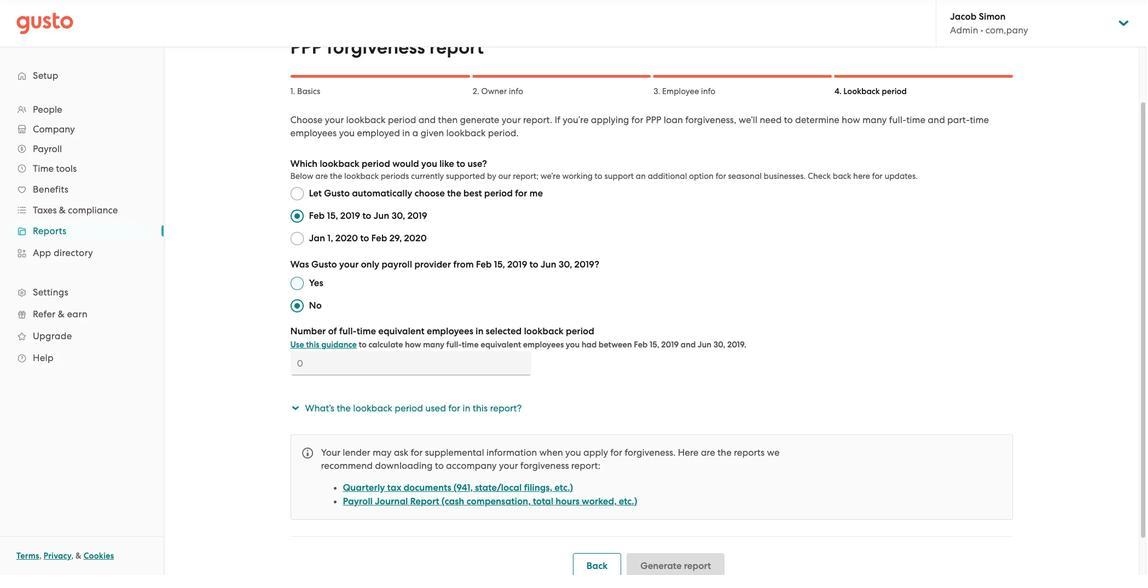 Task type: describe. For each thing, give the bounding box(es) containing it.
to inside choose your lookback period and then generate your report. if you're applying for ppp loan forgiveness, we'll need to determine how many full-time and part-time employees you employed in a given lookback period.
[[785, 114, 793, 125]]

to left "2019?" in the top of the page
[[530, 259, 539, 271]]

in for for
[[463, 403, 471, 414]]

payroll journal report (cash compensation, total hours worked, etc.) link
[[343, 496, 638, 508]]

you inside choose your lookback period and then generate your report. if you're applying for ppp loan forgiveness, we'll need to determine how many full-time and part-time employees you employed in a given lookback period.
[[339, 128, 355, 139]]

automatically
[[352, 188, 413, 199]]

jun inside number of full-time equivalent employees in selected lookback period use this guidance to calculate how many full-time equivalent employees you had between feb 15, 2019 and jun 30, 2019 .
[[698, 340, 712, 350]]

provider
[[415, 259, 451, 271]]

benefits link
[[11, 180, 153, 199]]

was
[[291, 259, 309, 271]]

you inside which lookback period would you like to use? below are the lookback periods currently supported by our report; we're working to support an additional option for seasonal businesses. check back here for updates.
[[422, 158, 438, 170]]

time tools
[[33, 163, 77, 174]]

2 horizontal spatial and
[[929, 114, 946, 125]]

to inside your lender may ask for supplemental information when you apply for forgiveness. here are the reports we recommend downloading to accompany your forgiveness report:
[[435, 461, 444, 472]]

many inside number of full-time equivalent employees in selected lookback period use this guidance to calculate how many full-time equivalent employees you had between feb 15, 2019 and jun 30, 2019 .
[[423, 340, 445, 350]]

Let Gusto automatically choose the best period for me radio
[[291, 187, 304, 200]]

businesses.
[[764, 171, 806, 181]]

for right 'apply'
[[611, 447, 623, 458]]

period inside number of full-time equivalent employees in selected lookback period use this guidance to calculate how many full-time equivalent employees you had between feb 15, 2019 and jun 30, 2019 .
[[566, 326, 595, 337]]

downloading
[[375, 461, 433, 472]]

seasonal
[[729, 171, 762, 181]]

may
[[373, 447, 392, 458]]

in for employees
[[476, 326, 484, 337]]

are inside your lender may ask for supplemental information when you apply for forgiveness. here are the reports we recommend downloading to accompany your forgiveness report:
[[701, 447, 716, 458]]

cookies
[[84, 552, 114, 561]]

gusto for let
[[324, 188, 350, 199]]

& for earn
[[58, 309, 65, 320]]

for right here on the top right
[[873, 171, 883, 181]]

number
[[291, 326, 326, 337]]

29,
[[390, 233, 402, 244]]

recommend
[[321, 461, 373, 472]]

by
[[487, 171, 497, 181]]

lookback period
[[844, 87, 907, 96]]

0 number field
[[291, 352, 532, 376]]

report
[[430, 36, 484, 59]]

Yes radio
[[291, 277, 304, 290]]

how inside choose your lookback period and then generate your report. if you're applying for ppp loan forgiveness, we'll need to determine how many full-time and part-time employees you employed in a given lookback period.
[[842, 114, 861, 125]]

2 vertical spatial full-
[[447, 340, 462, 350]]

jan
[[309, 233, 325, 244]]

the inside which lookback period would you like to use? below are the lookback periods currently supported by our report; we're working to support an additional option for seasonal businesses. check back here for updates.
[[330, 171, 343, 181]]

feb right feb 15, 2019 to jun 30, 2019 option
[[309, 210, 325, 222]]

refer & earn link
[[11, 305, 153, 324]]

if
[[555, 114, 561, 125]]

2019?
[[575, 259, 600, 271]]

0 vertical spatial etc.)
[[555, 483, 574, 494]]

report.
[[523, 114, 553, 125]]

1 vertical spatial equivalent
[[481, 340, 521, 350]]

1 vertical spatial full-
[[339, 326, 357, 337]]

lookback up employed
[[346, 114, 386, 125]]

apply
[[584, 447, 609, 458]]

gusto navigation element
[[0, 47, 164, 387]]

me
[[530, 188, 543, 199]]

2 , from the left
[[71, 552, 74, 561]]

for right ask
[[411, 447, 423, 458]]

full- inside choose your lookback period and then generate your report. if you're applying for ppp loan forgiveness, we'll need to determine how many full-time and part-time employees you employed in a given lookback period.
[[890, 114, 907, 125]]

for left me
[[515, 188, 528, 199]]

below
[[291, 171, 314, 181]]

lookback up automatically
[[345, 171, 379, 181]]

period inside tab
[[395, 403, 423, 414]]

list containing people
[[0, 100, 164, 369]]

0 horizontal spatial equivalent
[[379, 326, 425, 337]]

2 horizontal spatial employees
[[523, 340, 564, 350]]

refer
[[33, 309, 56, 320]]

lookback right which
[[320, 158, 360, 170]]

30, inside number of full-time equivalent employees in selected lookback period use this guidance to calculate how many full-time equivalent employees you had between feb 15, 2019 and jun 30, 2019 .
[[714, 340, 726, 350]]

we
[[768, 447, 780, 458]]

your up 'period.' on the left of page
[[502, 114, 521, 125]]

the left best
[[447, 188, 462, 199]]

0 vertical spatial jun
[[374, 210, 390, 222]]

info for employee info
[[702, 87, 716, 96]]

feb right from
[[476, 259, 492, 271]]

compliance
[[68, 205, 118, 216]]

we're
[[541, 171, 561, 181]]

to left support
[[595, 171, 603, 181]]

feb 15, 2019 to jun 30, 2019
[[309, 210, 428, 222]]

0 vertical spatial forgiveness
[[327, 36, 425, 59]]

to up supported
[[457, 158, 466, 170]]

periods
[[381, 171, 409, 181]]

only
[[361, 259, 380, 271]]

tax
[[387, 483, 402, 494]]

ppp inside choose your lookback period and then generate your report. if you're applying for ppp loan forgiveness, we'll need to determine how many full-time and part-time employees you employed in a given lookback period.
[[646, 114, 662, 125]]

to inside number of full-time equivalent employees in selected lookback period use this guidance to calculate how many full-time equivalent employees you had between feb 15, 2019 and jun 30, 2019 .
[[359, 340, 367, 350]]

this inside tab
[[473, 403, 488, 414]]

your left only
[[339, 259, 359, 271]]

your right choose
[[325, 114, 344, 125]]

taxes
[[33, 205, 57, 216]]

benefits
[[33, 184, 69, 195]]

need
[[760, 114, 782, 125]]

settings link
[[11, 283, 153, 302]]

1 , from the left
[[39, 552, 42, 561]]

loan
[[664, 114, 684, 125]]

option
[[690, 171, 714, 181]]

for inside tab
[[449, 403, 461, 414]]

let
[[309, 188, 322, 199]]

feb inside number of full-time equivalent employees in selected lookback period use this guidance to calculate how many full-time equivalent employees you had between feb 15, 2019 and jun 30, 2019 .
[[634, 340, 648, 350]]

taxes & compliance button
[[11, 200, 153, 220]]

then
[[438, 114, 458, 125]]

forgiveness,
[[686, 114, 737, 125]]

payroll inside quarterly tax documents (941, state/local filings, etc.) payroll journal report (cash compensation, total hours worked, etc.)
[[343, 496, 373, 508]]

Jan 1, 2020 to Feb 29, 2020 radio
[[291, 232, 304, 245]]

•
[[981, 25, 984, 36]]

what's the lookback period used for in this report?
[[305, 403, 522, 414]]

ppp forgiveness report
[[291, 36, 484, 59]]

basics
[[297, 87, 321, 96]]

the inside tab
[[337, 403, 351, 414]]

check
[[808, 171, 831, 181]]

number of full-time equivalent employees in selected lookback period use this guidance to calculate how many full-time equivalent employees you had between feb 15, 2019 and jun 30, 2019 .
[[291, 326, 747, 350]]

an
[[636, 171, 646, 181]]

lookback inside number of full-time equivalent employees in selected lookback period use this guidance to calculate how many full-time equivalent employees you had between feb 15, 2019 and jun 30, 2019 .
[[524, 326, 564, 337]]

reports
[[33, 226, 67, 237]]

quarterly tax documents (941, state/local filings, etc.) payroll journal report (cash compensation, total hours worked, etc.)
[[343, 483, 638, 508]]

back button
[[573, 554, 622, 576]]

1,
[[328, 233, 333, 244]]

in inside choose your lookback period and then generate your report. if you're applying for ppp loan forgiveness, we'll need to determine how many full-time and part-time employees you employed in a given lookback period.
[[403, 128, 410, 139]]

app directory
[[33, 248, 93, 259]]

had
[[582, 340, 597, 350]]

jacob
[[951, 11, 977, 22]]

jacob simon admin • com,pany
[[951, 11, 1029, 36]]

employed
[[357, 128, 400, 139]]

this inside number of full-time equivalent employees in selected lookback period use this guidance to calculate how many full-time equivalent employees you had between feb 15, 2019 and jun 30, 2019 .
[[306, 340, 320, 350]]

upgrade
[[33, 331, 72, 342]]

1 horizontal spatial etc.)
[[619, 496, 638, 508]]

employees inside choose your lookback period and then generate your report. if you're applying for ppp loan forgiveness, we'll need to determine how many full-time and part-time employees you employed in a given lookback period.
[[291, 128, 337, 139]]

yes
[[309, 278, 324, 289]]

would
[[393, 158, 419, 170]]

selected
[[486, 326, 522, 337]]

a
[[413, 128, 419, 139]]

admin
[[951, 25, 979, 36]]

what's
[[305, 403, 335, 414]]

Feb 15, 2019 to Jun 30, 2019 radio
[[291, 210, 304, 223]]

0 horizontal spatial 30,
[[392, 210, 405, 222]]

many inside choose your lookback period and then generate your report. if you're applying for ppp loan forgiveness, we'll need to determine how many full-time and part-time employees you employed in a given lookback period.
[[863, 114, 887, 125]]

payroll button
[[11, 139, 153, 159]]

lookback inside what's the lookback period used for in this report? tab
[[353, 403, 393, 414]]

report;
[[513, 171, 539, 181]]

you inside your lender may ask for supplemental information when you apply for forgiveness. here are the reports we recommend downloading to accompany your forgiveness report:
[[566, 447, 582, 458]]

report?
[[490, 403, 522, 414]]

refer & earn
[[33, 309, 88, 320]]

taxes & compliance
[[33, 205, 118, 216]]

back
[[833, 171, 852, 181]]



Task type: locate. For each thing, give the bounding box(es) containing it.
reports link
[[11, 221, 153, 241]]

people
[[33, 104, 62, 115]]

0 vertical spatial 30,
[[392, 210, 405, 222]]

1 horizontal spatial in
[[463, 403, 471, 414]]

list
[[0, 100, 164, 369]]

in left selected
[[476, 326, 484, 337]]

help link
[[11, 348, 153, 368]]

1 vertical spatial 15,
[[494, 259, 505, 271]]

ppp up the 'basics'
[[291, 36, 323, 59]]

0 vertical spatial payroll
[[33, 143, 62, 154]]

many up 0 number field
[[423, 340, 445, 350]]

& inside "dropdown button"
[[59, 205, 66, 216]]

0 horizontal spatial and
[[419, 114, 436, 125]]

gusto
[[324, 188, 350, 199], [312, 259, 337, 271]]

1 vertical spatial ppp
[[646, 114, 662, 125]]

how inside number of full-time equivalent employees in selected lookback period use this guidance to calculate how many full-time equivalent employees you had between feb 15, 2019 and jun 30, 2019 .
[[405, 340, 421, 350]]

employee info
[[663, 87, 716, 96]]

2 vertical spatial 15,
[[650, 340, 660, 350]]

how
[[842, 114, 861, 125], [405, 340, 421, 350]]

to
[[785, 114, 793, 125], [457, 158, 466, 170], [595, 171, 603, 181], [363, 210, 372, 222], [360, 233, 369, 244], [530, 259, 539, 271], [359, 340, 367, 350], [435, 461, 444, 472]]

2 info from the left
[[702, 87, 716, 96]]

lookback
[[346, 114, 386, 125], [447, 128, 486, 139], [320, 158, 360, 170], [345, 171, 379, 181], [524, 326, 564, 337], [353, 403, 393, 414]]

time tools button
[[11, 159, 153, 179]]

1 vertical spatial &
[[58, 309, 65, 320]]

ask
[[394, 447, 409, 458]]

etc.) up the hours
[[555, 483, 574, 494]]

2 vertical spatial jun
[[698, 340, 712, 350]]

0 horizontal spatial jun
[[374, 210, 390, 222]]

our
[[499, 171, 511, 181]]

are up let
[[316, 171, 328, 181]]

0 vertical spatial ppp
[[291, 36, 323, 59]]

2 vertical spatial in
[[463, 403, 471, 414]]

0 horizontal spatial how
[[405, 340, 421, 350]]

info
[[509, 87, 524, 96], [702, 87, 716, 96]]

1 horizontal spatial 30,
[[559, 259, 573, 271]]

to down "supplemental"
[[435, 461, 444, 472]]

lookback right selected
[[524, 326, 564, 337]]

between
[[599, 340, 632, 350]]

supplemental
[[425, 447, 484, 458]]

1 horizontal spatial payroll
[[343, 496, 373, 508]]

(941,
[[454, 483, 473, 494]]

people button
[[11, 100, 153, 119]]

this down number
[[306, 340, 320, 350]]

part-
[[948, 114, 971, 125]]

0 horizontal spatial 2020
[[336, 233, 358, 244]]

2 vertical spatial &
[[76, 552, 82, 561]]

& left cookies button
[[76, 552, 82, 561]]

1 horizontal spatial full-
[[447, 340, 462, 350]]

alert
[[291, 435, 1013, 520]]

upgrade link
[[11, 326, 153, 346]]

employees left had
[[523, 340, 564, 350]]

app
[[33, 248, 51, 259]]

15, right between
[[650, 340, 660, 350]]

reports
[[734, 447, 765, 458]]

& for compliance
[[59, 205, 66, 216]]

0 vertical spatial are
[[316, 171, 328, 181]]

0 horizontal spatial full-
[[339, 326, 357, 337]]

feb left 29,
[[372, 233, 387, 244]]

here
[[854, 171, 871, 181]]

employee
[[663, 87, 700, 96]]

lookback up may
[[353, 403, 393, 414]]

period right the lookback
[[882, 87, 907, 96]]

use
[[291, 340, 304, 350]]

0 horizontal spatial info
[[509, 87, 524, 96]]

period inside choose your lookback period and then generate your report. if you're applying for ppp loan forgiveness, we'll need to determine how many full-time and part-time employees you employed in a given lookback period.
[[388, 114, 416, 125]]

1 info from the left
[[509, 87, 524, 96]]

choose
[[291, 114, 323, 125]]

2020 right 29,
[[404, 233, 427, 244]]

0 horizontal spatial forgiveness
[[327, 36, 425, 59]]

com,pany
[[986, 25, 1029, 36]]

your
[[321, 447, 341, 458]]

are inside which lookback period would you like to use? below are the lookback periods currently supported by our report; we're working to support an additional option for seasonal businesses. check back here for updates.
[[316, 171, 328, 181]]

1 vertical spatial jun
[[541, 259, 557, 271]]

how up 0 number field
[[405, 340, 421, 350]]

period down our
[[485, 188, 513, 199]]

the right below
[[330, 171, 343, 181]]

equivalent up calculate
[[379, 326, 425, 337]]

0 vertical spatial gusto
[[324, 188, 350, 199]]

0 vertical spatial in
[[403, 128, 410, 139]]

1 horizontal spatial jun
[[541, 259, 557, 271]]

1 vertical spatial payroll
[[343, 496, 373, 508]]

jun down automatically
[[374, 210, 390, 222]]

in left a
[[403, 128, 410, 139]]

in inside what's the lookback period used for in this report? tab
[[463, 403, 471, 414]]

you left had
[[566, 340, 580, 350]]

jun left . in the bottom of the page
[[698, 340, 712, 350]]

0 horizontal spatial this
[[306, 340, 320, 350]]

full- up 0 number field
[[447, 340, 462, 350]]

to left calculate
[[359, 340, 367, 350]]

period inside which lookback period would you like to use? below are the lookback periods currently supported by our report; we're working to support an additional option for seasonal businesses. check back here for updates.
[[362, 158, 390, 170]]

was gusto your only payroll provider from feb 15, 2019 to jun 30, 2019?
[[291, 259, 600, 271]]

full- right of
[[339, 326, 357, 337]]

0 vertical spatial equivalent
[[379, 326, 425, 337]]

2 vertical spatial employees
[[523, 340, 564, 350]]

arrow right image
[[289, 404, 302, 413]]

(cash
[[442, 496, 465, 508]]

15, right from
[[494, 259, 505, 271]]

total
[[533, 496, 554, 508]]

feb right between
[[634, 340, 648, 350]]

many
[[863, 114, 887, 125], [423, 340, 445, 350]]

are
[[316, 171, 328, 181], [701, 447, 716, 458]]

0 horizontal spatial employees
[[291, 128, 337, 139]]

2 horizontal spatial in
[[476, 326, 484, 337]]

0 vertical spatial how
[[842, 114, 861, 125]]

1 vertical spatial forgiveness
[[521, 461, 569, 472]]

for inside choose your lookback period and then generate your report. if you're applying for ppp loan forgiveness, we'll need to determine how many full-time and part-time employees you employed in a given lookback period.
[[632, 114, 644, 125]]

period up periods
[[362, 158, 390, 170]]

full- down lookback period
[[890, 114, 907, 125]]

for right option
[[716, 171, 727, 181]]

0 vertical spatial 15,
[[327, 210, 338, 222]]

30, left "2019?" in the top of the page
[[559, 259, 573, 271]]

no
[[309, 300, 322, 312]]

0 horizontal spatial in
[[403, 128, 410, 139]]

0 vertical spatial this
[[306, 340, 320, 350]]

& inside 'link'
[[58, 309, 65, 320]]

jun left "2019?" in the top of the page
[[541, 259, 557, 271]]

forgiveness
[[327, 36, 425, 59], [521, 461, 569, 472]]

accompany
[[446, 461, 497, 472]]

0 vertical spatial full-
[[890, 114, 907, 125]]

, left cookies button
[[71, 552, 74, 561]]

period up had
[[566, 326, 595, 337]]

1 horizontal spatial this
[[473, 403, 488, 414]]

company button
[[11, 119, 153, 139]]

etc.) right worked, on the bottom right of page
[[619, 496, 638, 508]]

from
[[454, 259, 474, 271]]

2 horizontal spatial 15,
[[650, 340, 660, 350]]

1 2020 from the left
[[336, 233, 358, 244]]

worked,
[[582, 496, 617, 508]]

payroll up time
[[33, 143, 62, 154]]

etc.)
[[555, 483, 574, 494], [619, 496, 638, 508]]

2 horizontal spatial full-
[[890, 114, 907, 125]]

0 horizontal spatial ,
[[39, 552, 42, 561]]

owner
[[482, 87, 507, 96]]

gusto right let
[[324, 188, 350, 199]]

quarterly tax documents (941, state/local filings, etc.) link
[[343, 483, 574, 494]]

payroll
[[382, 259, 412, 271]]

equivalent down selected
[[481, 340, 521, 350]]

1 horizontal spatial ppp
[[646, 114, 662, 125]]

home image
[[16, 12, 73, 34]]

1 horizontal spatial 2020
[[404, 233, 427, 244]]

what's the lookback period used for in this report? tab
[[289, 395, 1013, 422]]

1 vertical spatial gusto
[[312, 259, 337, 271]]

employees
[[291, 128, 337, 139], [427, 326, 474, 337], [523, 340, 564, 350]]

are right here
[[701, 447, 716, 458]]

0 vertical spatial employees
[[291, 128, 337, 139]]

tools
[[56, 163, 77, 174]]

to down feb 15, 2019 to jun 30, 2019
[[360, 233, 369, 244]]

you left employed
[[339, 128, 355, 139]]

privacy
[[44, 552, 71, 561]]

2 horizontal spatial 30,
[[714, 340, 726, 350]]

your down information
[[499, 461, 518, 472]]

0 horizontal spatial etc.)
[[555, 483, 574, 494]]

jun
[[374, 210, 390, 222], [541, 259, 557, 271], [698, 340, 712, 350]]

help
[[33, 353, 54, 364]]

generate
[[460, 114, 500, 125]]

& right taxes
[[59, 205, 66, 216]]

period up a
[[388, 114, 416, 125]]

and inside number of full-time equivalent employees in selected lookback period use this guidance to calculate how many full-time equivalent employees you had between feb 15, 2019 and jun 30, 2019 .
[[681, 340, 696, 350]]

setup
[[33, 70, 58, 81]]

gusto up yes
[[312, 259, 337, 271]]

info for owner info
[[509, 87, 524, 96]]

the right what's
[[337, 403, 351, 414]]

guidance
[[322, 340, 357, 350]]

ppp
[[291, 36, 323, 59], [646, 114, 662, 125]]

settings
[[33, 287, 68, 298]]

like
[[440, 158, 454, 170]]

2 2020 from the left
[[404, 233, 427, 244]]

journal
[[375, 496, 408, 508]]

1 horizontal spatial equivalent
[[481, 340, 521, 350]]

time
[[907, 114, 926, 125], [971, 114, 990, 125], [357, 326, 376, 337], [462, 340, 479, 350]]

30, up 29,
[[392, 210, 405, 222]]

privacy link
[[44, 552, 71, 561]]

2 horizontal spatial jun
[[698, 340, 712, 350]]

forgiveness inside your lender may ask for supplemental information when you apply for forgiveness. here are the reports we recommend downloading to accompany your forgiveness report:
[[521, 461, 569, 472]]

for right the used
[[449, 403, 461, 414]]

you inside number of full-time equivalent employees in selected lookback period use this guidance to calculate how many full-time equivalent employees you had between feb 15, 2019 and jun 30, 2019 .
[[566, 340, 580, 350]]

1 vertical spatial employees
[[427, 326, 474, 337]]

which lookback period would you like to use? below are the lookback periods currently supported by our report; we're working to support an additional option for seasonal businesses. check back here for updates.
[[291, 158, 919, 181]]

app directory link
[[11, 243, 153, 263]]

hours
[[556, 496, 580, 508]]

0 horizontal spatial ppp
[[291, 36, 323, 59]]

2 vertical spatial 30,
[[714, 340, 726, 350]]

& left earn
[[58, 309, 65, 320]]

1 horizontal spatial how
[[842, 114, 861, 125]]

ppp left loan
[[646, 114, 662, 125]]

the left reports at right
[[718, 447, 732, 458]]

choose your lookback period and then generate your report. if you're applying for ppp loan forgiveness, we'll need to determine how many full-time and part-time employees you employed in a given lookback period.
[[291, 114, 990, 139]]

setup link
[[11, 66, 153, 85]]

1 vertical spatial are
[[701, 447, 716, 458]]

0 vertical spatial &
[[59, 205, 66, 216]]

1 horizontal spatial forgiveness
[[521, 461, 569, 472]]

15, inside number of full-time equivalent employees in selected lookback period use this guidance to calculate how many full-time equivalent employees you had between feb 15, 2019 and jun 30, 2019 .
[[650, 340, 660, 350]]

1 horizontal spatial ,
[[71, 552, 74, 561]]

1 horizontal spatial many
[[863, 114, 887, 125]]

info right owner
[[509, 87, 524, 96]]

info right employee
[[702, 87, 716, 96]]

1 horizontal spatial and
[[681, 340, 696, 350]]

additional
[[648, 171, 688, 181]]

report
[[411, 496, 440, 508]]

let gusto automatically choose the best period for me
[[309, 188, 543, 199]]

you're
[[563, 114, 589, 125]]

1 vertical spatial this
[[473, 403, 488, 414]]

to up the jan 1, 2020 to feb 29, 2020
[[363, 210, 372, 222]]

1 vertical spatial etc.)
[[619, 496, 638, 508]]

0 horizontal spatial payroll
[[33, 143, 62, 154]]

choose
[[415, 188, 445, 199]]

to right need
[[785, 114, 793, 125]]

1 horizontal spatial 15,
[[494, 259, 505, 271]]

30, left . in the bottom of the page
[[714, 340, 726, 350]]

2020 right 1, in the top of the page
[[336, 233, 358, 244]]

1 horizontal spatial employees
[[427, 326, 474, 337]]

1 vertical spatial 30,
[[559, 259, 573, 271]]

, left privacy link
[[39, 552, 42, 561]]

of
[[328, 326, 337, 337]]

.
[[745, 340, 747, 350]]

payroll down quarterly on the left bottom of page
[[343, 496, 373, 508]]

period left the used
[[395, 403, 423, 414]]

0 horizontal spatial many
[[423, 340, 445, 350]]

for right applying at the top of the page
[[632, 114, 644, 125]]

1 horizontal spatial info
[[702, 87, 716, 96]]

terms , privacy , & cookies
[[16, 552, 114, 561]]

forgiveness.
[[625, 447, 676, 458]]

this
[[306, 340, 320, 350], [473, 403, 488, 414]]

when
[[540, 447, 564, 458]]

15,
[[327, 210, 338, 222], [494, 259, 505, 271], [650, 340, 660, 350]]

1 vertical spatial how
[[405, 340, 421, 350]]

15, up 1, in the top of the page
[[327, 210, 338, 222]]

calculate
[[369, 340, 403, 350]]

you
[[339, 128, 355, 139], [422, 158, 438, 170], [566, 340, 580, 350], [566, 447, 582, 458]]

this left report?
[[473, 403, 488, 414]]

your inside your lender may ask for supplemental information when you apply for forgiveness. here are the reports we recommend downloading to accompany your forgiveness report:
[[499, 461, 518, 472]]

0 horizontal spatial 15,
[[327, 210, 338, 222]]

many down lookback period
[[863, 114, 887, 125]]

here
[[678, 447, 699, 458]]

you up report:
[[566, 447, 582, 458]]

how down the lookback
[[842, 114, 861, 125]]

compensation,
[[467, 496, 531, 508]]

0 horizontal spatial are
[[316, 171, 328, 181]]

1 horizontal spatial are
[[701, 447, 716, 458]]

0 vertical spatial many
[[863, 114, 887, 125]]

employees down choose
[[291, 128, 337, 139]]

you up currently
[[422, 158, 438, 170]]

alert containing quarterly tax documents (941, state/local filings, etc.)
[[291, 435, 1013, 520]]

the inside your lender may ask for supplemental information when you apply for forgiveness. here are the reports we recommend downloading to accompany your forgiveness report:
[[718, 447, 732, 458]]

payroll inside dropdown button
[[33, 143, 62, 154]]

1 vertical spatial many
[[423, 340, 445, 350]]

gusto for was
[[312, 259, 337, 271]]

employees up 0 number field
[[427, 326, 474, 337]]

No radio
[[291, 300, 304, 313]]

lookback down generate on the left top
[[447, 128, 486, 139]]

1 vertical spatial in
[[476, 326, 484, 337]]

in right the used
[[463, 403, 471, 414]]

in inside number of full-time equivalent employees in selected lookback period use this guidance to calculate how many full-time equivalent employees you had between feb 15, 2019 and jun 30, 2019 .
[[476, 326, 484, 337]]



Task type: vqa. For each thing, say whether or not it's contained in the screenshot.
top New
no



